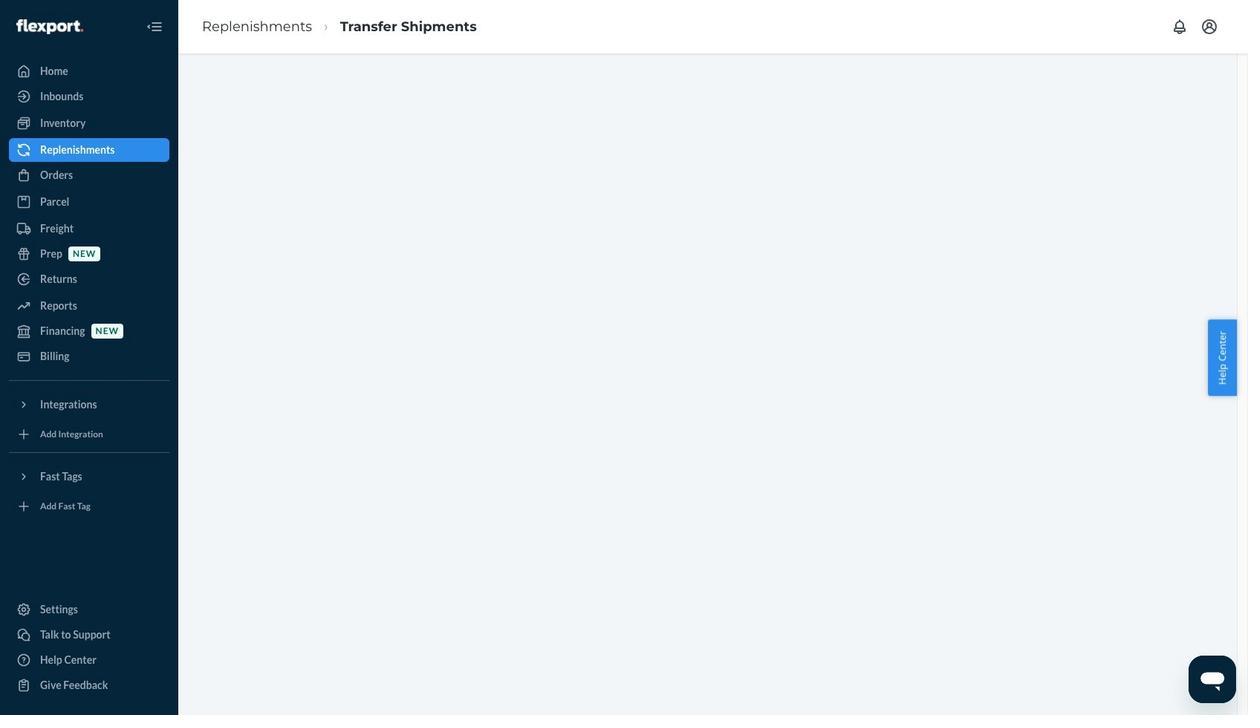 Task type: locate. For each thing, give the bounding box(es) containing it.
open notifications image
[[1171, 18, 1189, 36]]

flexport logo image
[[16, 19, 83, 34]]

close navigation image
[[146, 18, 163, 36]]

breadcrumbs navigation
[[190, 5, 489, 49]]



Task type: describe. For each thing, give the bounding box(es) containing it.
open account menu image
[[1201, 18, 1219, 36]]



Task type: vqa. For each thing, say whether or not it's contained in the screenshot.
Open account menu image
yes



